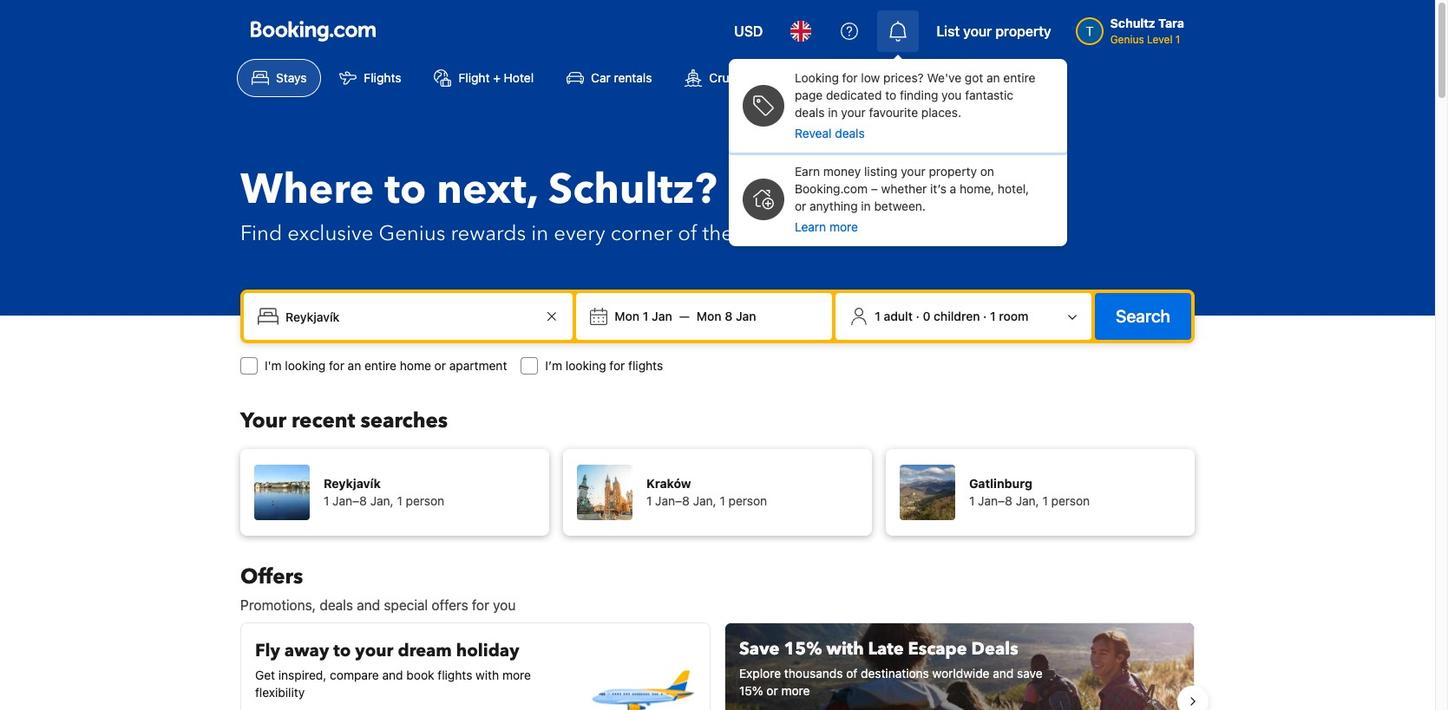 Task type: vqa. For each thing, say whether or not it's contained in the screenshot.
2 June 2024 checkbox
no



Task type: describe. For each thing, give the bounding box(es) containing it.
world!
[[738, 219, 799, 248]]

+
[[493, 70, 500, 85]]

corner
[[610, 219, 673, 248]]

earn money listing your property on booking.com – whether it's a home, hotel, or anything in between. learn more
[[795, 164, 1029, 234]]

usd
[[734, 23, 763, 39]]

mon 8 jan button
[[690, 301, 763, 332]]

1 mon from the left
[[615, 309, 640, 324]]

offers
[[432, 598, 468, 613]]

away
[[284, 639, 329, 663]]

anything
[[810, 199, 858, 213]]

between.
[[874, 199, 926, 213]]

fantastic
[[965, 88, 1013, 102]]

schultz tara genius level 1
[[1110, 16, 1184, 46]]

view your notifications
[[834, 63, 961, 78]]

next,
[[437, 161, 538, 219]]

fly away to your dream holiday image
[[588, 638, 696, 711]]

prices?
[[883, 70, 924, 85]]

usd button
[[724, 10, 773, 52]]

schultz?
[[548, 161, 717, 219]]

0 horizontal spatial entire
[[364, 358, 397, 373]]

notifications
[[892, 63, 961, 78]]

deals inside offers promotions, deals and special offers for you
[[320, 598, 353, 613]]

1 adult · 0 children · 1 room
[[875, 309, 1029, 324]]

2 mon from the left
[[697, 309, 721, 324]]

favourite
[[869, 105, 918, 120]]

i'm
[[545, 358, 562, 373]]

and inside save 15% with late escape deals explore thousands of destinations worldwide and save 15% or more
[[993, 666, 1014, 681]]

for down mon 1 jan button
[[609, 358, 625, 373]]

search button
[[1095, 293, 1191, 340]]

view
[[834, 63, 861, 78]]

with inside save 15% with late escape deals explore thousands of destinations worldwide and save 15% or more
[[826, 638, 864, 661]]

destinations
[[861, 666, 929, 681]]

genius inside schultz tara genius level 1
[[1110, 33, 1144, 46]]

to inside 'where to next, schultz? find exclusive genius rewards in every corner of the world!'
[[384, 161, 426, 219]]

or inside save 15% with late escape deals explore thousands of destinations worldwide and save 15% or more
[[766, 684, 778, 698]]

promotions,
[[240, 598, 316, 613]]

reykjavík 1 jan–8 jan, 1 person
[[324, 476, 444, 508]]

0 vertical spatial deals
[[795, 105, 825, 120]]

thousands
[[784, 666, 843, 681]]

of inside save 15% with late escape deals explore thousands of destinations worldwide and save 15% or more
[[846, 666, 857, 681]]

kraków 1 jan–8 jan, 1 person
[[646, 476, 767, 508]]

gatlinburg
[[969, 476, 1032, 491]]

your right view
[[864, 63, 889, 78]]

money
[[823, 164, 861, 179]]

attractions link
[[770, 59, 885, 97]]

stays
[[276, 70, 307, 85]]

where to next, schultz? find exclusive genius rewards in every corner of the world!
[[240, 161, 799, 248]]

learn
[[795, 219, 826, 234]]

entire inside looking for low prices? we've got an entire page dedicated to finding you fantastic deals in your favourite places. reveal deals
[[1003, 70, 1035, 85]]

list
[[936, 23, 960, 39]]

2 horizontal spatial deals
[[835, 126, 865, 141]]

save 15% with late escape deals explore thousands of destinations worldwide and save 15% or more
[[739, 638, 1043, 698]]

a
[[950, 181, 956, 196]]

whether
[[881, 181, 927, 196]]

home
[[400, 358, 431, 373]]

your inside looking for low prices? we've got an entire page dedicated to finding you fantastic deals in your favourite places. reveal deals
[[841, 105, 866, 120]]

children
[[934, 309, 980, 324]]

looking for i'm
[[285, 358, 326, 373]]

1 vertical spatial an
[[348, 358, 361, 373]]

flights inside fly away to your dream holiday get inspired, compare and book flights with more flexibility
[[438, 668, 472, 683]]

on
[[980, 164, 994, 179]]

we've
[[927, 70, 961, 85]]

low
[[861, 70, 880, 85]]

flight + hotel link
[[419, 59, 548, 97]]

get
[[255, 668, 275, 683]]

home,
[[960, 181, 994, 196]]

and inside offers promotions, deals and special offers for you
[[357, 598, 380, 613]]

more inside earn money listing your property on booking.com – whether it's a home, hotel, or anything in between. learn more
[[829, 219, 858, 234]]

i'm looking for an entire home or apartment
[[265, 358, 507, 373]]

car
[[591, 70, 611, 85]]

your account menu schultz tara genius level 1 element
[[1075, 8, 1191, 48]]

book
[[406, 668, 434, 683]]

booking.com
[[795, 181, 868, 196]]

recent
[[292, 407, 355, 436]]

cruises
[[709, 70, 751, 85]]

searches
[[360, 407, 448, 436]]

flights link
[[325, 59, 416, 97]]

room
[[999, 309, 1029, 324]]

worldwide
[[932, 666, 990, 681]]

1 vertical spatial or
[[434, 358, 446, 373]]

Where are you going? field
[[278, 301, 542, 332]]

your recent searches
[[240, 407, 448, 436]]

0 vertical spatial flights
[[628, 358, 663, 373]]

in for between.
[[861, 199, 871, 213]]

your right list
[[963, 23, 992, 39]]

save
[[739, 638, 779, 661]]

to inside looking for low prices? we've got an entire page dedicated to finding you fantastic deals in your favourite places. reveal deals
[[885, 88, 896, 102]]

0
[[923, 309, 930, 324]]

mon 1 jan — mon 8 jan
[[615, 309, 756, 324]]

level
[[1147, 33, 1173, 46]]

mon 1 jan button
[[608, 301, 679, 332]]

1 inside schultz tara genius level 1
[[1175, 33, 1180, 46]]



Task type: locate. For each thing, give the bounding box(es) containing it.
and left special
[[357, 598, 380, 613]]

0 vertical spatial more
[[829, 219, 858, 234]]

got
[[965, 70, 983, 85]]

2 horizontal spatial person
[[1051, 494, 1090, 508]]

looking
[[795, 70, 839, 85]]

0 vertical spatial property
[[995, 23, 1051, 39]]

earn
[[795, 164, 820, 179]]

genius down schultz on the top right
[[1110, 33, 1144, 46]]

mon
[[615, 309, 640, 324], [697, 309, 721, 324]]

search
[[1116, 306, 1170, 326]]

jan–8 for gatlinburg
[[978, 494, 1012, 508]]

0 horizontal spatial or
[[434, 358, 446, 373]]

15% down the explore
[[739, 684, 763, 698]]

every
[[554, 219, 605, 248]]

1 jan from the left
[[652, 309, 672, 324]]

more inside fly away to your dream holiday get inspired, compare and book flights with more flexibility
[[502, 668, 531, 683]]

1 vertical spatial 15%
[[739, 684, 763, 698]]

1 vertical spatial with
[[476, 668, 499, 683]]

looking for i'm
[[566, 358, 606, 373]]

or inside earn money listing your property on booking.com – whether it's a home, hotel, or anything in between. learn more
[[795, 199, 806, 213]]

1 · from the left
[[916, 309, 920, 324]]

2 vertical spatial deals
[[320, 598, 353, 613]]

schultz
[[1110, 16, 1155, 30]]

—
[[679, 309, 690, 324]]

1 vertical spatial deals
[[835, 126, 865, 141]]

reveal
[[795, 126, 832, 141]]

jan–8 down reykjavík
[[332, 494, 367, 508]]

you up holiday
[[493, 598, 516, 613]]

jan, for kraków
[[693, 494, 716, 508]]

jan–8 down kraków
[[655, 494, 690, 508]]

1 looking from the left
[[285, 358, 326, 373]]

apartment
[[449, 358, 507, 373]]

person for kraków 1 jan–8 jan, 1 person
[[728, 494, 767, 508]]

jan–8 for kraków
[[655, 494, 690, 508]]

an
[[986, 70, 1000, 85], [348, 358, 361, 373]]

property up taxis
[[995, 23, 1051, 39]]

i'm
[[265, 358, 282, 373]]

2 horizontal spatial jan–8
[[978, 494, 1012, 508]]

airport
[[927, 70, 966, 85]]

entire up fantastic
[[1003, 70, 1035, 85]]

2 jan, from the left
[[693, 494, 716, 508]]

1 horizontal spatial to
[[384, 161, 426, 219]]

1 person from the left
[[406, 494, 444, 508]]

1
[[1175, 33, 1180, 46], [643, 309, 648, 324], [875, 309, 880, 324], [990, 309, 996, 324], [324, 494, 329, 508], [397, 494, 402, 508], [646, 494, 652, 508], [720, 494, 725, 508], [969, 494, 975, 508], [1042, 494, 1048, 508]]

for up your recent searches
[[329, 358, 344, 373]]

· left 0
[[916, 309, 920, 324]]

places.
[[921, 105, 961, 120]]

list your property
[[936, 23, 1051, 39]]

deals
[[971, 638, 1018, 661]]

offers promotions, deals and special offers for you
[[240, 563, 516, 613]]

1 horizontal spatial more
[[781, 684, 810, 698]]

for inside offers promotions, deals and special offers for you
[[472, 598, 489, 613]]

rentals
[[614, 70, 652, 85]]

taxis
[[969, 70, 996, 85]]

region containing save 15% with late escape deals
[[226, 616, 1209, 711]]

for inside looking for low prices? we've got an entire page dedicated to finding you fantastic deals in your favourite places. reveal deals
[[842, 70, 858, 85]]

gatlinburg 1 jan–8 jan, 1 person
[[969, 476, 1090, 508]]

0 horizontal spatial person
[[406, 494, 444, 508]]

dedicated
[[826, 88, 882, 102]]

deals down the "page"
[[795, 105, 825, 120]]

jan, for reykjavík
[[370, 494, 394, 508]]

1 horizontal spatial with
[[826, 638, 864, 661]]

person inside reykjavík 1 jan–8 jan, 1 person
[[406, 494, 444, 508]]

list your property link
[[926, 10, 1062, 52]]

1 horizontal spatial jan,
[[693, 494, 716, 508]]

holiday
[[456, 639, 519, 663]]

jan,
[[370, 494, 394, 508], [693, 494, 716, 508], [1016, 494, 1039, 508]]

airport taxis link
[[888, 59, 1010, 97]]

listing
[[864, 164, 897, 179]]

0 horizontal spatial you
[[493, 598, 516, 613]]

person
[[406, 494, 444, 508], [728, 494, 767, 508], [1051, 494, 1090, 508]]

your inside fly away to your dream holiday get inspired, compare and book flights with more flexibility
[[355, 639, 393, 663]]

of left the
[[678, 219, 697, 248]]

jan right 8
[[736, 309, 756, 324]]

page
[[795, 88, 823, 102]]

0 horizontal spatial an
[[348, 358, 361, 373]]

jan, inside gatlinburg 1 jan–8 jan, 1 person
[[1016, 494, 1039, 508]]

0 vertical spatial to
[[885, 88, 896, 102]]

with inside fly away to your dream holiday get inspired, compare and book flights with more flexibility
[[476, 668, 499, 683]]

2 horizontal spatial or
[[795, 199, 806, 213]]

jan–8 inside kraków 1 jan–8 jan, 1 person
[[655, 494, 690, 508]]

0 horizontal spatial genius
[[379, 219, 445, 248]]

2 vertical spatial more
[[781, 684, 810, 698]]

in
[[828, 105, 838, 120], [861, 199, 871, 213], [531, 219, 548, 248]]

with
[[826, 638, 864, 661], [476, 668, 499, 683]]

an up fantastic
[[986, 70, 1000, 85]]

your up compare
[[355, 639, 393, 663]]

your
[[240, 407, 286, 436]]

2 vertical spatial in
[[531, 219, 548, 248]]

to
[[885, 88, 896, 102], [384, 161, 426, 219], [333, 639, 351, 663]]

15% up thousands
[[784, 638, 822, 661]]

0 horizontal spatial with
[[476, 668, 499, 683]]

jan, inside reykjavík 1 jan–8 jan, 1 person
[[370, 494, 394, 508]]

2 jan–8 from the left
[[655, 494, 690, 508]]

1 adult · 0 children · 1 room button
[[843, 300, 1085, 333]]

in inside earn money listing your property on booking.com – whether it's a home, hotel, or anything in between. learn more
[[861, 199, 871, 213]]

person for reykjavík 1 jan–8 jan, 1 person
[[406, 494, 444, 508]]

looking right i'm
[[285, 358, 326, 373]]

person inside gatlinburg 1 jan–8 jan, 1 person
[[1051, 494, 1090, 508]]

to left next,
[[384, 161, 426, 219]]

0 horizontal spatial more
[[502, 668, 531, 683]]

kraków
[[646, 476, 691, 491]]

adult
[[884, 309, 913, 324]]

region
[[226, 616, 1209, 711]]

jan left —
[[652, 309, 672, 324]]

0 horizontal spatial in
[[531, 219, 548, 248]]

1 horizontal spatial an
[[986, 70, 1000, 85]]

car rentals
[[591, 70, 652, 85]]

flights down mon 1 jan button
[[628, 358, 663, 373]]

2 horizontal spatial jan,
[[1016, 494, 1039, 508]]

1 horizontal spatial mon
[[697, 309, 721, 324]]

1 jan, from the left
[[370, 494, 394, 508]]

3 jan, from the left
[[1016, 494, 1039, 508]]

1 horizontal spatial you
[[941, 88, 962, 102]]

and inside fly away to your dream holiday get inspired, compare and book flights with more flexibility
[[382, 668, 403, 683]]

your up 'whether'
[[901, 164, 926, 179]]

–
[[871, 181, 878, 196]]

escape
[[908, 638, 967, 661]]

jan–8
[[332, 494, 367, 508], [655, 494, 690, 508], [978, 494, 1012, 508]]

jan–8 inside reykjavík 1 jan–8 jan, 1 person
[[332, 494, 367, 508]]

1 vertical spatial property
[[929, 164, 977, 179]]

or down the explore
[[766, 684, 778, 698]]

0 horizontal spatial deals
[[320, 598, 353, 613]]

genius left rewards
[[379, 219, 445, 248]]

more down holiday
[[502, 668, 531, 683]]

jan–8 down gatlinburg
[[978, 494, 1012, 508]]

1 horizontal spatial ·
[[983, 309, 987, 324]]

with up thousands
[[826, 638, 864, 661]]

airport taxis
[[927, 70, 996, 85]]

1 vertical spatial flights
[[438, 668, 472, 683]]

more inside save 15% with late escape deals explore thousands of destinations worldwide and save 15% or more
[[781, 684, 810, 698]]

offers
[[240, 563, 303, 592]]

jan
[[652, 309, 672, 324], [736, 309, 756, 324]]

genius inside 'where to next, schultz? find exclusive genius rewards in every corner of the world!'
[[379, 219, 445, 248]]

fly away to your dream holiday get inspired, compare and book flights with more flexibility
[[255, 639, 531, 700]]

flights
[[364, 70, 401, 85]]

you inside offers promotions, deals and special offers for you
[[493, 598, 516, 613]]

1 horizontal spatial entire
[[1003, 70, 1035, 85]]

in right anything at top right
[[861, 199, 871, 213]]

mon up i'm looking for flights
[[615, 309, 640, 324]]

2 jan from the left
[[736, 309, 756, 324]]

for right offers at the bottom
[[472, 598, 489, 613]]

1 horizontal spatial and
[[382, 668, 403, 683]]

1 vertical spatial in
[[861, 199, 871, 213]]

for up dedicated
[[842, 70, 858, 85]]

looking right i'm
[[566, 358, 606, 373]]

in inside 'where to next, schultz? find exclusive genius rewards in every corner of the world!'
[[531, 219, 548, 248]]

of
[[678, 219, 697, 248], [846, 666, 857, 681]]

1 horizontal spatial jan–8
[[655, 494, 690, 508]]

· right children
[[983, 309, 987, 324]]

in down dedicated
[[828, 105, 838, 120]]

1 vertical spatial you
[[493, 598, 516, 613]]

tara
[[1158, 16, 1184, 30]]

of inside 'where to next, schultz? find exclusive genius rewards in every corner of the world!'
[[678, 219, 697, 248]]

property
[[995, 23, 1051, 39], [929, 164, 977, 179]]

or up learn
[[795, 199, 806, 213]]

0 horizontal spatial of
[[678, 219, 697, 248]]

to inside fly away to your dream holiday get inspired, compare and book flights with more flexibility
[[333, 639, 351, 663]]

it's
[[930, 181, 946, 196]]

more down thousands
[[781, 684, 810, 698]]

0 horizontal spatial jan,
[[370, 494, 394, 508]]

group of friends hiking on a sunny day in the mountains image
[[725, 624, 1194, 711]]

jan–8 inside gatlinburg 1 jan–8 jan, 1 person
[[978, 494, 1012, 508]]

i'm looking for flights
[[545, 358, 663, 373]]

fly
[[255, 639, 280, 663]]

0 vertical spatial you
[[941, 88, 962, 102]]

deals up away at the left of the page
[[320, 598, 353, 613]]

flights right book
[[438, 668, 472, 683]]

1 horizontal spatial jan
[[736, 309, 756, 324]]

your inside earn money listing your property on booking.com – whether it's a home, hotel, or anything in between. learn more
[[901, 164, 926, 179]]

person inside kraków 1 jan–8 jan, 1 person
[[728, 494, 767, 508]]

2 horizontal spatial to
[[885, 88, 896, 102]]

1 horizontal spatial deals
[[795, 105, 825, 120]]

2 horizontal spatial in
[[861, 199, 871, 213]]

1 horizontal spatial genius
[[1110, 33, 1144, 46]]

2 horizontal spatial and
[[993, 666, 1014, 681]]

property up the a
[[929, 164, 977, 179]]

explore
[[739, 666, 781, 681]]

dream
[[398, 639, 452, 663]]

1 vertical spatial entire
[[364, 358, 397, 373]]

1 horizontal spatial property
[[995, 23, 1051, 39]]

finding
[[900, 88, 938, 102]]

deals right the reveal
[[835, 126, 865, 141]]

of right thousands
[[846, 666, 857, 681]]

2 · from the left
[[983, 309, 987, 324]]

flight + hotel
[[458, 70, 534, 85]]

1 horizontal spatial in
[[828, 105, 838, 120]]

in for your
[[828, 105, 838, 120]]

your down dedicated
[[841, 105, 866, 120]]

entire left home
[[364, 358, 397, 373]]

2 horizontal spatial more
[[829, 219, 858, 234]]

1 vertical spatial more
[[502, 668, 531, 683]]

and down deals
[[993, 666, 1014, 681]]

0 horizontal spatial flights
[[438, 668, 472, 683]]

jan–8 for reykjavík
[[332, 494, 367, 508]]

1 vertical spatial to
[[384, 161, 426, 219]]

0 horizontal spatial 15%
[[739, 684, 763, 698]]

exclusive
[[287, 219, 373, 248]]

looking for low prices? we've got an entire page dedicated to finding you fantastic deals in your favourite places. reveal deals
[[795, 70, 1035, 141]]

0 vertical spatial 15%
[[784, 638, 822, 661]]

3 jan–8 from the left
[[978, 494, 1012, 508]]

mon left 8
[[697, 309, 721, 324]]

0 horizontal spatial to
[[333, 639, 351, 663]]

jan, for gatlinburg
[[1016, 494, 1039, 508]]

the
[[702, 219, 733, 248]]

0 vertical spatial of
[[678, 219, 697, 248]]

with down holiday
[[476, 668, 499, 683]]

property inside earn money listing your property on booking.com – whether it's a home, hotel, or anything in between. learn more
[[929, 164, 977, 179]]

0 vertical spatial genius
[[1110, 33, 1144, 46]]

1 horizontal spatial or
[[766, 684, 778, 698]]

1 horizontal spatial of
[[846, 666, 857, 681]]

2 vertical spatial or
[[766, 684, 778, 698]]

0 horizontal spatial mon
[[615, 309, 640, 324]]

or right home
[[434, 358, 446, 373]]

stays link
[[237, 59, 321, 97]]

flights
[[628, 358, 663, 373], [438, 668, 472, 683]]

0 vertical spatial or
[[795, 199, 806, 213]]

you down airport
[[941, 88, 962, 102]]

0 horizontal spatial and
[[357, 598, 380, 613]]

car rentals link
[[552, 59, 667, 97]]

genius
[[1110, 33, 1144, 46], [379, 219, 445, 248]]

0 horizontal spatial looking
[[285, 358, 326, 373]]

an inside looking for low prices? we've got an entire page dedicated to finding you fantastic deals in your favourite places. reveal deals
[[986, 70, 1000, 85]]

to up compare
[[333, 639, 351, 663]]

cruises link
[[670, 59, 766, 97]]

1 vertical spatial genius
[[379, 219, 445, 248]]

0 horizontal spatial jan–8
[[332, 494, 367, 508]]

in inside looking for low prices? we've got an entire page dedicated to finding you fantastic deals in your favourite places. reveal deals
[[828, 105, 838, 120]]

2 vertical spatial to
[[333, 639, 351, 663]]

you inside looking for low prices? we've got an entire page dedicated to finding you fantastic deals in your favourite places. reveal deals
[[941, 88, 962, 102]]

0 horizontal spatial jan
[[652, 309, 672, 324]]

1 horizontal spatial 15%
[[784, 638, 822, 661]]

0 vertical spatial an
[[986, 70, 1000, 85]]

late
[[868, 638, 904, 661]]

1 horizontal spatial looking
[[566, 358, 606, 373]]

where
[[240, 161, 374, 219]]

jan, inside kraków 1 jan–8 jan, 1 person
[[693, 494, 716, 508]]

in left every
[[531, 219, 548, 248]]

and left book
[[382, 668, 403, 683]]

to up favourite
[[885, 88, 896, 102]]

find
[[240, 219, 282, 248]]

0 horizontal spatial property
[[929, 164, 977, 179]]

·
[[916, 309, 920, 324], [983, 309, 987, 324]]

for
[[842, 70, 858, 85], [329, 358, 344, 373], [609, 358, 625, 373], [472, 598, 489, 613]]

rewards
[[451, 219, 526, 248]]

2 looking from the left
[[566, 358, 606, 373]]

1 horizontal spatial flights
[[628, 358, 663, 373]]

more down anything at top right
[[829, 219, 858, 234]]

2 person from the left
[[728, 494, 767, 508]]

booking.com image
[[251, 21, 376, 42]]

person for gatlinburg 1 jan–8 jan, 1 person
[[1051, 494, 1090, 508]]

an up your recent searches
[[348, 358, 361, 373]]

0 vertical spatial with
[[826, 638, 864, 661]]

1 horizontal spatial person
[[728, 494, 767, 508]]

0 vertical spatial entire
[[1003, 70, 1035, 85]]

flight
[[458, 70, 490, 85]]

1 jan–8 from the left
[[332, 494, 367, 508]]

hotel,
[[998, 181, 1029, 196]]

1 vertical spatial of
[[846, 666, 857, 681]]

0 vertical spatial in
[[828, 105, 838, 120]]

0 horizontal spatial ·
[[916, 309, 920, 324]]

3 person from the left
[[1051, 494, 1090, 508]]



